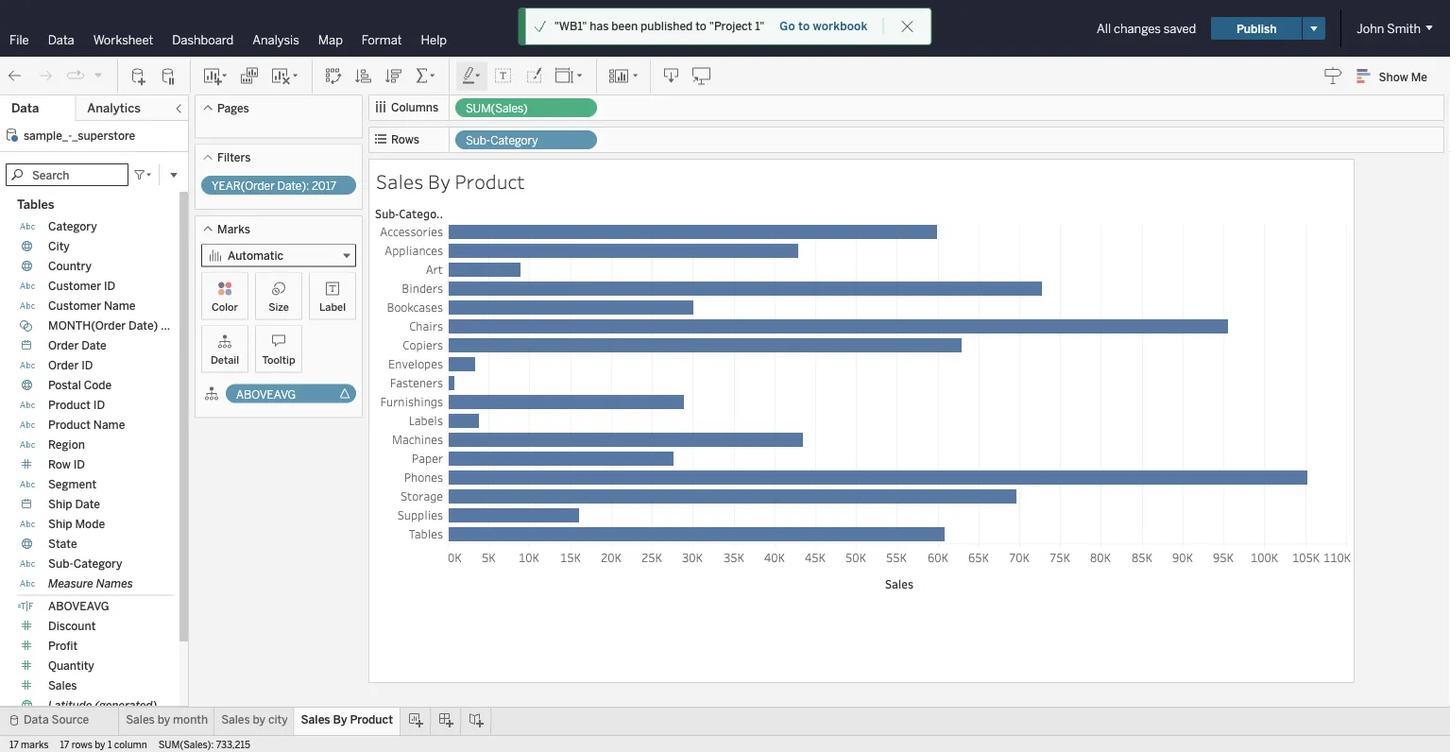 Task type: locate. For each thing, give the bounding box(es) containing it.
format
[[362, 32, 402, 47]]

17 marks
[[9, 739, 49, 750]]

names
[[96, 577, 133, 591]]

date for ship date
[[75, 497, 100, 511]]

1 vertical spatial ship
[[48, 517, 72, 531]]

show mark labels image
[[494, 67, 513, 86]]

name for product name
[[93, 418, 125, 432]]

set
[[161, 319, 179, 333]]

ship up state
[[48, 517, 72, 531]]

1 vertical spatial name
[[93, 418, 125, 432]]

sales
[[376, 168, 424, 194], [48, 679, 77, 693], [126, 713, 155, 727], [221, 713, 250, 727], [301, 713, 330, 727]]

order
[[48, 339, 79, 352], [48, 359, 79, 372]]

to
[[696, 19, 707, 33], [798, 19, 810, 33]]

Tables, Sub-Category. Press Space to toggle selection. Press Escape to go back to the left margin. Use arrow keys to navigate headers text field
[[372, 524, 448, 543]]

data
[[48, 32, 74, 47], [11, 101, 39, 116], [24, 713, 49, 727]]

17 left rows
[[60, 739, 69, 750]]

1 vertical spatial date
[[75, 497, 100, 511]]

id down code
[[93, 398, 105, 412]]

sales by product right city
[[301, 713, 393, 727]]

2 17 from the left
[[60, 739, 69, 750]]

filters
[[217, 151, 251, 164]]

1 vertical spatial customer
[[48, 299, 101, 313]]

file
[[9, 32, 29, 47]]

name up month(order date) set
[[104, 299, 136, 313]]

month(order date) set
[[48, 319, 179, 333]]

sales by month
[[126, 713, 208, 727]]

worksheet
[[93, 32, 153, 47]]

aboveavg up discount
[[48, 600, 109, 613]]

733,215
[[216, 739, 250, 750]]

0 vertical spatial data
[[48, 32, 74, 47]]

data up replay animation icon
[[48, 32, 74, 47]]

has
[[590, 19, 609, 33]]

17
[[9, 739, 19, 750], [60, 739, 69, 750]]

pause auto updates image
[[160, 67, 179, 86]]

"wb1" has been published to "project 1"
[[554, 19, 765, 33]]

aboveavg
[[236, 387, 296, 401], [48, 600, 109, 613]]

id up postal code
[[81, 359, 93, 372]]

date down month(order
[[81, 339, 107, 352]]

1 vertical spatial order
[[48, 359, 79, 372]]

1 horizontal spatial 17
[[60, 739, 69, 750]]

ship
[[48, 497, 72, 511], [48, 517, 72, 531]]

1 horizontal spatial by
[[157, 713, 170, 727]]

swap rows and columns image
[[324, 67, 343, 86]]

category up measure names
[[73, 557, 122, 571]]

date up mode
[[75, 497, 100, 511]]

by left 1
[[95, 739, 105, 750]]

"wb1" has been published to "project 1" alert
[[554, 18, 765, 35]]

name down product id at the bottom left of page
[[93, 418, 125, 432]]

0 vertical spatial ship
[[48, 497, 72, 511]]

sub-category up measure names
[[48, 557, 122, 571]]

to right the go
[[798, 19, 810, 33]]

totals image
[[415, 67, 437, 86]]

sub- down state
[[48, 557, 73, 571]]

discount
[[48, 619, 96, 633]]

ship for ship date
[[48, 497, 72, 511]]

data down undo "icon"
[[11, 101, 39, 116]]

id for order id
[[81, 359, 93, 372]]

dashboard
[[172, 32, 234, 47]]

replay animation image
[[66, 66, 85, 85]]

1 vertical spatial by
[[333, 713, 347, 727]]

sub-category down sum(sales)
[[466, 134, 538, 147]]

latitude
[[48, 699, 92, 712]]

category
[[491, 134, 538, 147], [48, 220, 97, 233], [73, 557, 122, 571]]

0 vertical spatial date
[[81, 339, 107, 352]]

by
[[157, 713, 170, 727], [253, 713, 266, 727], [95, 739, 105, 750]]

by right city
[[333, 713, 347, 727]]

by for city
[[253, 713, 266, 727]]

code
[[84, 378, 112, 392]]

1 to from the left
[[696, 19, 707, 33]]

sample_-_superstore
[[24, 129, 135, 142]]

17 for 17 marks
[[9, 739, 19, 750]]

17 rows by 1 column
[[60, 739, 147, 750]]

new worksheet image
[[202, 67, 229, 86]]

date
[[81, 339, 107, 352], [75, 497, 100, 511]]

by for month
[[157, 713, 170, 727]]

1 vertical spatial sales by product
[[301, 713, 393, 727]]

0 vertical spatial order
[[48, 339, 79, 352]]

fit image
[[555, 67, 585, 86]]

postal
[[48, 378, 81, 392]]

go to workbook
[[780, 19, 868, 33]]

customer down country
[[48, 279, 101, 293]]

2 order from the top
[[48, 359, 79, 372]]

17 left marks
[[9, 739, 19, 750]]

sub- down sum(sales)
[[466, 134, 491, 147]]

format workbook image
[[524, 67, 543, 86]]

1 horizontal spatial by
[[428, 168, 451, 194]]

measure names
[[48, 577, 133, 591]]

rows
[[71, 739, 92, 750]]

to left "project
[[696, 19, 707, 33]]

category up city
[[48, 220, 97, 233]]

Envelopes, Sub-Category. Press Space to toggle selection. Press Escape to go back to the left margin. Use arrow keys to navigate headers text field
[[372, 354, 448, 373]]

1 order from the top
[[48, 339, 79, 352]]

0 horizontal spatial sub-category
[[48, 557, 122, 571]]

product down postal
[[48, 398, 91, 412]]

sub-
[[466, 134, 491, 147], [48, 557, 73, 571]]

to inside alert
[[696, 19, 707, 33]]

tooltip
[[262, 353, 295, 366]]

highlight image
[[461, 67, 483, 86]]

by left month
[[157, 713, 170, 727]]

data up marks
[[24, 713, 49, 727]]

aboveavg down tooltip
[[236, 387, 296, 401]]

all
[[1097, 21, 1111, 36]]

2 horizontal spatial by
[[253, 713, 266, 727]]

sub-category
[[466, 134, 538, 147], [48, 557, 122, 571]]

0 horizontal spatial sub-
[[48, 557, 73, 571]]

0 vertical spatial customer
[[48, 279, 101, 293]]

customer down 'customer id'
[[48, 299, 101, 313]]

1 17 from the left
[[9, 739, 19, 750]]

product name
[[48, 418, 125, 432]]

1 vertical spatial aboveavg
[[48, 600, 109, 613]]

by up accessories, sub-category. press space to toggle selection. press escape to go back to the left margin. use arrow keys to navigate headers text field
[[428, 168, 451, 194]]

Appliances, Sub-Category. Press Space to toggle selection. Press Escape to go back to the left margin. Use arrow keys to navigate headers text field
[[372, 241, 448, 260]]

ship for ship mode
[[48, 517, 72, 531]]

pages
[[217, 101, 249, 115]]

0 horizontal spatial 17
[[9, 739, 19, 750]]

new data source image
[[129, 67, 148, 86]]

1 ship from the top
[[48, 497, 72, 511]]

sales by product down rows
[[376, 168, 525, 194]]

2 ship from the top
[[48, 517, 72, 531]]

1 vertical spatial sub-category
[[48, 557, 122, 571]]

by left city
[[253, 713, 266, 727]]

0 vertical spatial sub-
[[466, 134, 491, 147]]

detail
[[211, 353, 239, 366]]

order up postal
[[48, 359, 79, 372]]

Paper, Sub-Category. Press Space to toggle selection. Press Escape to go back to the left margin. Use arrow keys to navigate headers text field
[[372, 449, 448, 468]]

segment
[[48, 478, 96, 491]]

1 horizontal spatial sub-
[[466, 134, 491, 147]]

sum(sales): 733,215
[[159, 739, 250, 750]]

data guide image
[[1324, 66, 1343, 85]]

"wb1"
[[554, 19, 587, 33]]

country
[[48, 259, 92, 273]]

ship down segment
[[48, 497, 72, 511]]

0 horizontal spatial to
[[696, 19, 707, 33]]

1 horizontal spatial sub-category
[[466, 134, 538, 147]]

0 horizontal spatial by
[[95, 739, 105, 750]]

0 vertical spatial aboveavg
[[236, 387, 296, 401]]

name for customer name
[[104, 299, 136, 313]]

1 customer from the top
[[48, 279, 101, 293]]

sorted ascending by sum of sales within sub-category image
[[354, 67, 373, 86]]

region
[[48, 438, 85, 452]]

month(order
[[48, 319, 126, 333]]

id up customer name
[[104, 279, 116, 293]]

john
[[1357, 21, 1385, 36]]

date for order date
[[81, 339, 107, 352]]

id right row
[[73, 458, 85, 472]]

order up order id
[[48, 339, 79, 352]]

data source
[[24, 713, 89, 727]]

0 vertical spatial name
[[104, 299, 136, 313]]

product
[[455, 168, 525, 194], [48, 398, 91, 412], [48, 418, 91, 432], [350, 713, 393, 727]]

2 customer from the top
[[48, 299, 101, 313]]

month
[[173, 713, 208, 727]]

category down sum(sales)
[[491, 134, 538, 147]]

1 horizontal spatial to
[[798, 19, 810, 33]]

city
[[48, 240, 70, 253]]

all changes saved
[[1097, 21, 1196, 36]]

"project
[[709, 19, 752, 33]]

sample_-
[[24, 129, 72, 142]]

name
[[104, 299, 136, 313], [93, 418, 125, 432]]

Furnishings, Sub-Category. Press Space to toggle selection. Press Escape to go back to the left margin. Use arrow keys to navigate headers text field
[[372, 392, 448, 411]]

customer
[[48, 279, 101, 293], [48, 299, 101, 313]]

Storage, Sub-Category. Press Space to toggle selection. Press Escape to go back to the left margin. Use arrow keys to navigate headers text field
[[372, 487, 448, 506]]

2 to from the left
[[798, 19, 810, 33]]



Task type: describe. For each thing, give the bounding box(es) containing it.
Phones, Sub-Category. Press Space to toggle selection. Press Escape to go back to the left margin. Use arrow keys to navigate headers text field
[[372, 468, 448, 487]]

clear sheet image
[[270, 67, 300, 86]]

0 vertical spatial category
[[491, 134, 538, 147]]

null detail image
[[204, 386, 219, 401]]

order for order id
[[48, 359, 79, 372]]

Binders, Sub-Category. Press Space to toggle selection. Press Escape to go back to the left margin. Use arrow keys to navigate headers text field
[[372, 279, 448, 298]]

mode
[[75, 517, 105, 531]]

replay animation image
[[93, 69, 104, 81]]

date)
[[129, 319, 158, 333]]

marks
[[21, 739, 49, 750]]

publish
[[1237, 21, 1277, 35]]

product down sum(sales)
[[455, 168, 525, 194]]

id for customer id
[[104, 279, 116, 293]]

postal code
[[48, 378, 112, 392]]

order for order date
[[48, 339, 79, 352]]

Copiers, Sub-Category. Press Space to toggle selection. Press Escape to go back to the left margin. Use arrow keys to navigate headers text field
[[372, 335, 448, 354]]

show/hide cards image
[[609, 67, 639, 86]]

success image
[[534, 20, 547, 33]]

1 vertical spatial sub-
[[48, 557, 73, 571]]

size
[[269, 300, 289, 313]]

Labels, Sub-Category. Press Space to toggle selection. Press Escape to go back to the left margin. Use arrow keys to navigate headers text field
[[372, 411, 448, 430]]

profit
[[48, 639, 78, 653]]

(generated)
[[95, 699, 157, 712]]

redo image
[[36, 67, 55, 86]]

source
[[52, 713, 89, 727]]

city
[[268, 713, 288, 727]]

help
[[421, 32, 447, 47]]

1"
[[755, 19, 765, 33]]

label
[[319, 300, 346, 313]]

been
[[612, 19, 638, 33]]

Fasteners, Sub-Category. Press Space to toggle selection. Press Escape to go back to the left margin. Use arrow keys to navigate headers text field
[[372, 373, 448, 392]]

product up region
[[48, 418, 91, 432]]

Chairs, Sub-Category. Press Space to toggle selection. Press Escape to go back to the left margin. Use arrow keys to navigate headers text field
[[372, 317, 448, 335]]

sum(sales)
[[466, 102, 528, 115]]

Machines, Sub-Category. Press Space to toggle selection. Press Escape to go back to the left margin. Use arrow keys to navigate headers text field
[[372, 430, 448, 449]]

Accessories, Sub-Category. Press Space to toggle selection. Press Escape to go back to the left margin. Use arrow keys to navigate headers text field
[[372, 222, 448, 241]]

0 vertical spatial sales by product
[[376, 168, 525, 194]]

0 vertical spatial sub-category
[[466, 134, 538, 147]]

sales up the 733,215
[[221, 713, 250, 727]]

show me
[[1379, 70, 1428, 83]]

go to workbook link
[[779, 18, 869, 34]]

row
[[48, 458, 71, 472]]

Supplies, Sub-Category. Press Space to toggle selection. Press Escape to go back to the left margin. Use arrow keys to navigate headers text field
[[372, 506, 448, 524]]

saved
[[1164, 21, 1196, 36]]

2017
[[312, 179, 337, 193]]

measure
[[48, 577, 93, 591]]

state
[[48, 537, 77, 551]]

customer name
[[48, 299, 136, 313]]

workbook
[[813, 19, 868, 33]]

automatic
[[228, 249, 284, 262]]

id for row id
[[73, 458, 85, 472]]

sales down (generated) at the left bottom
[[126, 713, 155, 727]]

analytics
[[87, 101, 141, 116]]

undo image
[[6, 67, 25, 86]]

_superstore
[[72, 129, 135, 142]]

sales by city
[[221, 713, 288, 727]]

download image
[[662, 67, 681, 86]]

1
[[108, 739, 112, 750]]

customer for customer id
[[48, 279, 101, 293]]

collapse image
[[173, 103, 184, 114]]

17 for 17 rows by 1 column
[[60, 739, 69, 750]]

go
[[780, 19, 795, 33]]

published
[[641, 19, 693, 33]]

sales up 'latitude'
[[48, 679, 77, 693]]

show me button
[[1349, 61, 1445, 91]]

sum(sales):
[[159, 739, 214, 750]]

1 horizontal spatial aboveavg
[[236, 387, 296, 401]]

order id
[[48, 359, 93, 372]]

year(order
[[212, 179, 275, 193]]

Art, Sub-Category. Press Space to toggle selection. Press Escape to go back to the left margin. Use arrow keys to navigate headers text field
[[372, 260, 448, 279]]

changes
[[1114, 21, 1161, 36]]

id for product id
[[93, 398, 105, 412]]

Bookcases, Sub-Category. Press Space to toggle selection. Press Escape to go back to the left margin. Use arrow keys to navigate headers text field
[[372, 298, 448, 317]]

customer for customer name
[[48, 299, 101, 313]]

publish button
[[1212, 17, 1302, 40]]

latitude (generated)
[[48, 699, 157, 712]]

duplicate image
[[240, 67, 259, 86]]

wb1
[[746, 19, 777, 37]]

row id
[[48, 458, 85, 472]]

2 vertical spatial data
[[24, 713, 49, 727]]

columns
[[391, 101, 439, 114]]

sales right city
[[301, 713, 330, 727]]

john smith
[[1357, 21, 1421, 36]]

year(order date): 2017
[[212, 179, 337, 193]]

Search text field
[[6, 163, 129, 186]]

show
[[1379, 70, 1409, 83]]

sorted descending by sum of sales within sub-category image
[[385, 67, 403, 86]]

ship mode
[[48, 517, 105, 531]]

ship date
[[48, 497, 100, 511]]

map
[[318, 32, 343, 47]]

me
[[1411, 70, 1428, 83]]

rows
[[391, 133, 419, 146]]

quantity
[[48, 659, 94, 673]]

smith
[[1387, 21, 1421, 36]]

0 vertical spatial by
[[428, 168, 451, 194]]

order date
[[48, 339, 107, 352]]

automatic button
[[201, 244, 356, 267]]

1 vertical spatial category
[[48, 220, 97, 233]]

marks
[[217, 222, 250, 236]]

product id
[[48, 398, 105, 412]]

column
[[114, 739, 147, 750]]

product right city
[[350, 713, 393, 727]]

tables
[[17, 197, 54, 212]]

customer id
[[48, 279, 116, 293]]

open and edit this workbook in tableau desktop image
[[693, 67, 712, 86]]

1 vertical spatial data
[[11, 101, 39, 116]]

color
[[212, 300, 238, 313]]

2 vertical spatial category
[[73, 557, 122, 571]]

analysis
[[253, 32, 299, 47]]

0 horizontal spatial by
[[333, 713, 347, 727]]

date):
[[277, 179, 309, 193]]

marks. press enter to open the view data window.. use arrow keys to navigate data visualization elements. image
[[448, 222, 1351, 544]]

draft
[[703, 21, 730, 35]]

sales down rows
[[376, 168, 424, 194]]

0 horizontal spatial aboveavg
[[48, 600, 109, 613]]



Task type: vqa. For each thing, say whether or not it's contained in the screenshot.
Thursday, August 31, 2023 cell
no



